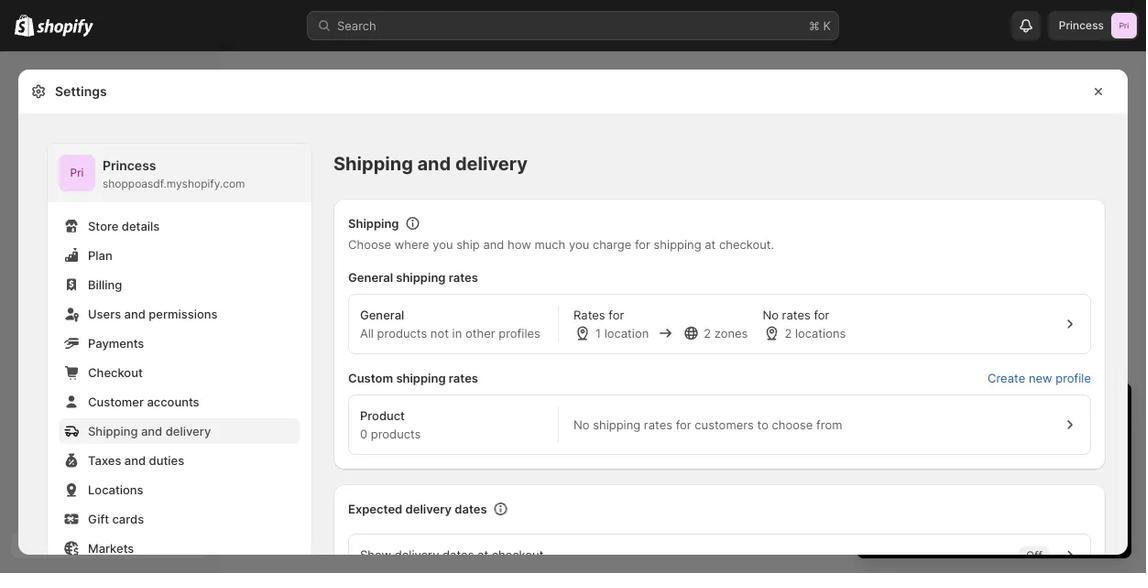 Task type: locate. For each thing, give the bounding box(es) containing it.
1 vertical spatial princess
[[103, 158, 156, 174]]

0
[[360, 427, 368, 441]]

0 vertical spatial store
[[940, 469, 969, 483]]

no for no shipping rates for customers to choose from
[[574, 418, 590, 432]]

not
[[430, 326, 449, 340]]

checkout
[[492, 548, 544, 562]]

to customize your online store and add bonus features
[[890, 469, 1108, 502]]

bonus
[[1008, 487, 1043, 502]]

general up all at the bottom left of page
[[360, 308, 404, 322]]

1 vertical spatial to
[[1008, 469, 1019, 483]]

dates left checkout
[[443, 548, 474, 562]]

customize
[[1022, 469, 1080, 483]]

store down months
[[940, 469, 969, 483]]

for right charge on the top
[[635, 237, 650, 252]]

app
[[915, 469, 937, 483]]

rates for custom shipping rates
[[449, 371, 478, 385]]

2 vertical spatial shipping
[[88, 424, 138, 438]]

off
[[1026, 549, 1043, 562]]

$50 app store credit
[[890, 469, 1004, 483]]

1 vertical spatial general
[[360, 308, 404, 322]]

delivery
[[455, 153, 528, 175], [166, 424, 211, 438], [405, 502, 452, 516], [395, 548, 439, 562]]

1 vertical spatial dates
[[443, 548, 474, 562]]

your right the pick
[[982, 521, 1006, 534]]

1 2 from the left
[[704, 326, 711, 340]]

⌘
[[809, 18, 820, 33]]

markets link
[[59, 536, 301, 562]]

1 vertical spatial products
[[371, 427, 421, 441]]

1 horizontal spatial no
[[763, 308, 779, 322]]

other
[[465, 326, 495, 340]]

0 horizontal spatial at
[[477, 548, 488, 562]]

general inside general all products not in other profiles
[[360, 308, 404, 322]]

you left ship
[[433, 237, 453, 252]]

0 vertical spatial no
[[763, 308, 779, 322]]

at left checkout
[[477, 548, 488, 562]]

2 for 2 locations
[[785, 326, 792, 340]]

delivery inside shop settings menu element
[[166, 424, 211, 438]]

product
[[360, 409, 405, 423]]

2
[[704, 326, 711, 340], [785, 326, 792, 340]]

1 location
[[596, 326, 649, 340]]

princess left princess icon
[[1059, 19, 1104, 32]]

checkout.
[[719, 237, 774, 252]]

permissions
[[149, 307, 218, 321]]

dates
[[455, 502, 487, 516], [443, 548, 474, 562]]

0 vertical spatial at
[[705, 237, 716, 252]]

you right much
[[569, 237, 589, 252]]

and down 'customer accounts'
[[141, 424, 162, 438]]

0 vertical spatial products
[[377, 326, 427, 340]]

0 vertical spatial princess
[[1059, 19, 1104, 32]]

1 vertical spatial store
[[927, 487, 955, 502]]

store
[[940, 469, 969, 483], [927, 487, 955, 502]]

dialog
[[1135, 70, 1146, 555]]

choose
[[772, 418, 813, 432]]

choose
[[348, 237, 391, 252]]

products right all at the bottom left of page
[[377, 326, 427, 340]]

no shipping rates for customers to choose from
[[574, 418, 842, 432]]

1 horizontal spatial 2
[[785, 326, 792, 340]]

shipping and delivery inside shop settings menu element
[[88, 424, 211, 438]]

expected
[[348, 502, 403, 516]]

1 vertical spatial shipping and delivery
[[88, 424, 211, 438]]

for up locations
[[814, 308, 830, 322]]

products for general
[[377, 326, 427, 340]]

0 vertical spatial to
[[757, 418, 769, 432]]

at left checkout.
[[705, 237, 716, 252]]

and right users
[[124, 307, 146, 321]]

0 horizontal spatial shipping and delivery
[[88, 424, 211, 438]]

shoppoasdf.myshopify.com
[[103, 177, 245, 191]]

1 horizontal spatial princess
[[1059, 19, 1104, 32]]

new
[[1029, 371, 1052, 385]]

0 vertical spatial your
[[1083, 469, 1108, 483]]

0 vertical spatial dates
[[455, 502, 487, 516]]

rates for
[[574, 308, 624, 322]]

pick
[[957, 521, 979, 534]]

2 left 'zones'
[[704, 326, 711, 340]]

princess for princess
[[1059, 19, 1104, 32]]

payments link
[[59, 331, 301, 356]]

products inside product 0 products
[[371, 427, 421, 441]]

plan
[[88, 248, 112, 263]]

0 horizontal spatial shopify image
[[15, 14, 34, 36]]

to inside settings dialog
[[757, 418, 769, 432]]

users and permissions
[[88, 307, 218, 321]]

dates up show delivery dates at checkout
[[455, 502, 487, 516]]

1 vertical spatial your
[[982, 521, 1006, 534]]

shipping and delivery
[[334, 153, 528, 175], [88, 424, 211, 438]]

2 2 from the left
[[785, 326, 792, 340]]

shipping and delivery up where
[[334, 153, 528, 175]]

ship
[[457, 237, 480, 252]]

products inside general all products not in other profiles
[[377, 326, 427, 340]]

shipping and delivery down 'customer accounts'
[[88, 424, 211, 438]]

profile
[[1056, 371, 1091, 385]]

rates
[[449, 270, 478, 284], [782, 308, 811, 322], [449, 371, 478, 385], [644, 418, 673, 432]]

zones
[[714, 326, 748, 340]]

0 horizontal spatial princess
[[103, 158, 156, 174]]

0 horizontal spatial to
[[757, 418, 769, 432]]

rates
[[574, 308, 605, 322]]

k
[[823, 18, 831, 33]]

princess inside princess shoppoasdf.myshopify.com
[[103, 158, 156, 174]]

0 vertical spatial shipping and delivery
[[334, 153, 528, 175]]

princess up shoppoasdf.myshopify.com
[[103, 158, 156, 174]]

1 vertical spatial no
[[574, 418, 590, 432]]

delivery down customer accounts 'link'
[[166, 424, 211, 438]]

taxes
[[88, 454, 121, 468]]

for up credit
[[972, 451, 987, 465]]

1 horizontal spatial to
[[1008, 469, 1019, 483]]

customer accounts link
[[59, 389, 301, 415]]

to down $1/month
[[1008, 469, 1019, 483]]

locations
[[795, 326, 846, 340]]

pick your plan link
[[875, 515, 1113, 541]]

for
[[635, 237, 650, 252], [609, 308, 624, 322], [814, 308, 830, 322], [676, 418, 691, 432], [972, 451, 987, 465]]

products down product in the bottom of the page
[[371, 427, 421, 441]]

and
[[417, 153, 451, 175], [483, 237, 504, 252], [124, 307, 146, 321], [141, 424, 162, 438], [124, 454, 146, 468], [959, 487, 980, 502]]

billing
[[88, 278, 122, 292]]

0 vertical spatial general
[[348, 270, 393, 284]]

how
[[508, 237, 531, 252]]

princess image
[[59, 155, 95, 191]]

users
[[88, 307, 121, 321]]

1 vertical spatial at
[[477, 548, 488, 562]]

0 horizontal spatial 2
[[704, 326, 711, 340]]

1 horizontal spatial you
[[569, 237, 589, 252]]

billing link
[[59, 272, 301, 298]]

2 down no rates for
[[785, 326, 792, 340]]

rates up 2 locations
[[782, 308, 811, 322]]

products for product
[[371, 427, 421, 441]]

cards
[[112, 512, 144, 526]]

1 horizontal spatial your
[[1083, 469, 1108, 483]]

1 horizontal spatial at
[[705, 237, 716, 252]]

store details
[[88, 219, 160, 233]]

no
[[763, 308, 779, 322], [574, 418, 590, 432]]

you
[[433, 237, 453, 252], [569, 237, 589, 252]]

rates down ship
[[449, 270, 478, 284]]

plan link
[[59, 243, 301, 268]]

your up features
[[1083, 469, 1108, 483]]

rates left customers
[[644, 418, 673, 432]]

0 horizontal spatial no
[[574, 418, 590, 432]]

and left add at right
[[959, 487, 980, 502]]

to left 'choose'
[[757, 418, 769, 432]]

products
[[377, 326, 427, 340], [371, 427, 421, 441]]

add
[[983, 487, 1005, 502]]

princess image
[[1111, 13, 1137, 38]]

at
[[705, 237, 716, 252], [477, 548, 488, 562]]

delivery right the show
[[395, 548, 439, 562]]

customer accounts
[[88, 395, 199, 409]]

princess shoppoasdf.myshopify.com
[[103, 158, 245, 191]]

shipping for general shipping rates
[[396, 270, 446, 284]]

store down '$50 app store credit'
[[927, 487, 955, 502]]

general down choose
[[348, 270, 393, 284]]

search
[[337, 18, 376, 33]]

customer
[[88, 395, 144, 409]]

0 horizontal spatial your
[[982, 521, 1006, 534]]

your
[[1083, 469, 1108, 483], [982, 521, 1006, 534]]

to
[[757, 418, 769, 432], [1008, 469, 1019, 483]]

0 horizontal spatial you
[[433, 237, 453, 252]]

shipping
[[334, 153, 413, 175], [348, 216, 399, 230], [88, 424, 138, 438]]

delivery up show delivery dates at checkout
[[405, 502, 452, 516]]

locations link
[[59, 477, 301, 503]]

general
[[348, 270, 393, 284], [360, 308, 404, 322]]

shopify image
[[15, 14, 34, 36], [37, 19, 94, 37]]

rates down in
[[449, 371, 478, 385]]



Task type: vqa. For each thing, say whether or not it's contained in the screenshot.
text field
no



Task type: describe. For each thing, give the bounding box(es) containing it.
checkout
[[88, 366, 143, 380]]

where
[[395, 237, 429, 252]]

for up the 1 location
[[609, 308, 624, 322]]

store details link
[[59, 213, 301, 239]]

checkout link
[[59, 360, 301, 386]]

to inside to customize your online store and add bonus features
[[1008, 469, 1019, 483]]

charge
[[593, 237, 632, 252]]

credit
[[972, 469, 1004, 483]]

dates for expected delivery dates
[[455, 502, 487, 516]]

and up where
[[417, 153, 451, 175]]

no rates for
[[763, 308, 830, 322]]

all
[[360, 326, 374, 340]]

show
[[360, 548, 391, 562]]

duties
[[149, 454, 184, 468]]

customers
[[695, 418, 754, 432]]

1 horizontal spatial shopify image
[[37, 19, 94, 37]]

gift cards link
[[59, 507, 301, 532]]

expected delivery dates
[[348, 502, 487, 516]]

1
[[596, 326, 601, 340]]

taxes and duties link
[[59, 448, 301, 474]]

custom
[[348, 371, 393, 385]]

shipping and delivery link
[[59, 419, 301, 444]]

settings
[[55, 84, 107, 99]]

0 vertical spatial shipping
[[334, 153, 413, 175]]

store
[[88, 219, 119, 233]]

1 vertical spatial shipping
[[348, 216, 399, 230]]

months
[[926, 451, 968, 465]]

create new profile
[[988, 371, 1091, 385]]

create new profile link
[[988, 369, 1091, 388]]

product 0 products
[[360, 409, 421, 441]]

gift cards
[[88, 512, 144, 526]]

first 3 months for $1/month
[[890, 451, 1044, 465]]

shipping for no shipping rates for customers to choose from
[[593, 418, 641, 432]]

2 zones
[[704, 326, 748, 340]]

general for all
[[360, 308, 404, 322]]

$1/month
[[990, 451, 1044, 465]]

for left customers
[[676, 418, 691, 432]]

general for shipping
[[348, 270, 393, 284]]

features
[[1046, 487, 1092, 502]]

show delivery dates at checkout
[[360, 548, 544, 562]]

⌘ k
[[809, 18, 831, 33]]

and right ship
[[483, 237, 504, 252]]

taxes and duties
[[88, 454, 184, 468]]

2 you from the left
[[569, 237, 589, 252]]

and inside to customize your online store and add bonus features
[[959, 487, 980, 502]]

no for no rates for
[[763, 308, 779, 322]]

in
[[452, 326, 462, 340]]

2 for 2 zones
[[704, 326, 711, 340]]

delivery up ship
[[455, 153, 528, 175]]

pick your plan
[[957, 521, 1031, 534]]

your inside to customize your online store and add bonus features
[[1083, 469, 1108, 483]]

custom shipping rates
[[348, 371, 478, 385]]

for inside 1 day left in your trial element
[[972, 451, 987, 465]]

$50
[[890, 469, 912, 483]]

markets
[[88, 541, 134, 556]]

store inside to customize your online store and add bonus features
[[927, 487, 955, 502]]

online
[[890, 487, 923, 502]]

much
[[535, 237, 566, 252]]

payments
[[88, 336, 144, 350]]

details
[[122, 219, 160, 233]]

1 you from the left
[[433, 237, 453, 252]]

and right taxes
[[124, 454, 146, 468]]

shop settings menu element
[[48, 144, 312, 574]]

users and permissions link
[[59, 301, 301, 327]]

plan
[[1009, 521, 1031, 534]]

from
[[816, 418, 842, 432]]

create
[[988, 371, 1025, 385]]

profiles
[[499, 326, 540, 340]]

rates for general shipping rates
[[449, 270, 478, 284]]

general all products not in other profiles
[[360, 308, 540, 340]]

accounts
[[147, 395, 199, 409]]

rates for no shipping rates for customers to choose from
[[644, 418, 673, 432]]

princess for princess shoppoasdf.myshopify.com
[[103, 158, 156, 174]]

shipping inside shipping and delivery link
[[88, 424, 138, 438]]

shipping for custom shipping rates
[[396, 371, 446, 385]]

pri button
[[59, 155, 95, 191]]

gift
[[88, 512, 109, 526]]

location
[[604, 326, 649, 340]]

3
[[915, 451, 923, 465]]

1 horizontal spatial shipping and delivery
[[334, 153, 528, 175]]

first
[[890, 451, 912, 465]]

settings dialog
[[18, 70, 1128, 574]]

general shipping rates
[[348, 270, 478, 284]]

1 day left in your trial element
[[857, 431, 1132, 559]]

$50 app store credit link
[[890, 469, 1004, 483]]

dates for show delivery dates at checkout
[[443, 548, 474, 562]]

2 locations
[[785, 326, 846, 340]]

locations
[[88, 483, 143, 497]]

choose where you ship and how much you charge for shipping at checkout.
[[348, 237, 774, 252]]



